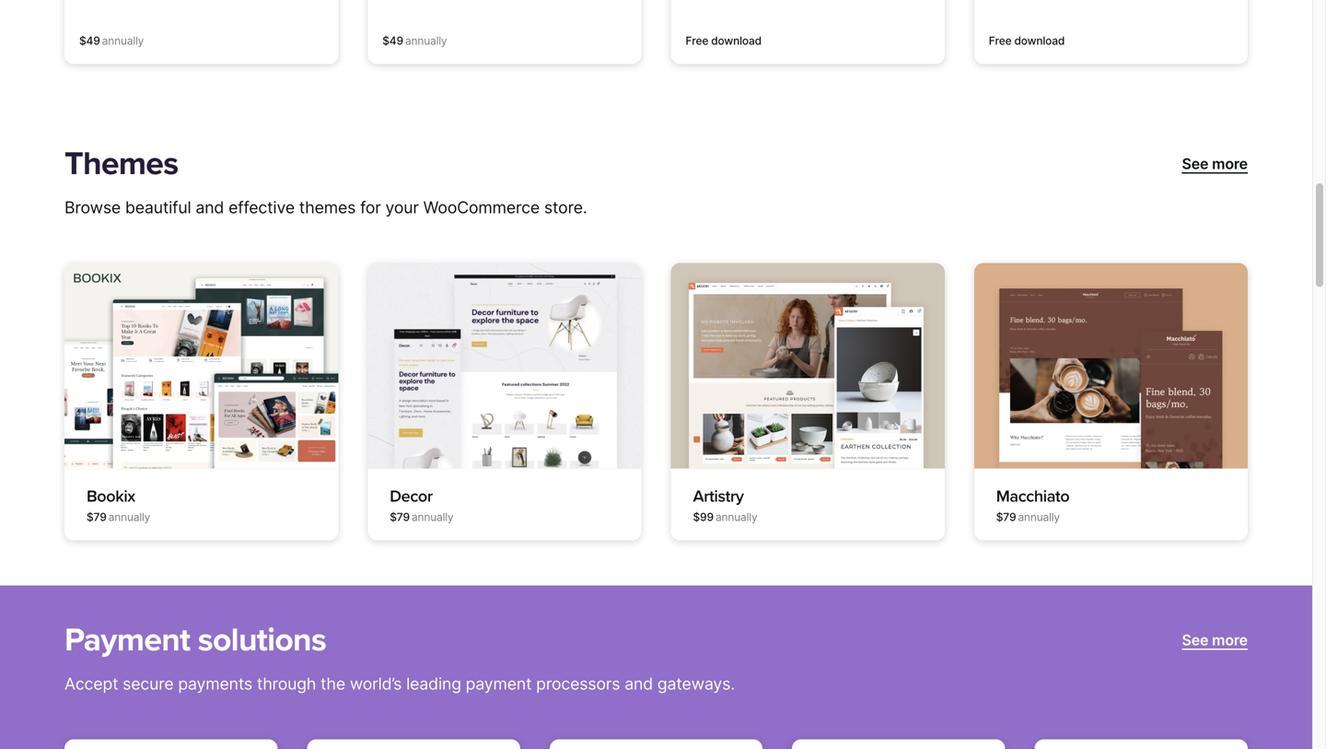 Task type: vqa. For each thing, say whether or not it's contained in the screenshot.
the bottom more
yes



Task type: locate. For each thing, give the bounding box(es) containing it.
$79 down decor on the left bottom
[[390, 511, 410, 524]]

$79 inside bookix $79 annually
[[87, 511, 107, 524]]

0 horizontal spatial $49
[[79, 34, 100, 48]]

1 see more from the top
[[1183, 155, 1249, 173]]

free
[[686, 34, 709, 48], [989, 34, 1012, 48]]

0 horizontal spatial download
[[712, 34, 762, 48]]

0 vertical spatial see more link
[[1183, 153, 1249, 175]]

processors
[[536, 674, 621, 694]]

effective
[[229, 198, 295, 218]]

0 vertical spatial and
[[196, 198, 224, 218]]

and right beautiful
[[196, 198, 224, 218]]

0 horizontal spatial free download
[[686, 34, 762, 48]]

1 see more link from the top
[[1183, 153, 1249, 175]]

more
[[1213, 155, 1249, 173], [1213, 631, 1249, 649]]

1 $79 from the left
[[87, 511, 107, 524]]

annually
[[102, 34, 144, 48], [405, 34, 447, 48], [108, 511, 150, 524], [412, 511, 454, 524], [716, 511, 758, 524], [1019, 511, 1061, 524]]

1 $49 from the left
[[79, 34, 100, 48]]

see more for themes
[[1183, 155, 1249, 173]]

0 horizontal spatial $79
[[87, 511, 107, 524]]

and left gateways.
[[625, 674, 653, 694]]

1 free from the left
[[686, 34, 709, 48]]

1 vertical spatial see more
[[1183, 631, 1249, 649]]

$49
[[79, 34, 100, 48], [383, 34, 404, 48]]

$79
[[87, 511, 107, 524], [390, 511, 410, 524], [997, 511, 1017, 524]]

$49 annually
[[79, 34, 144, 48], [383, 34, 447, 48]]

annually for decor
[[412, 511, 454, 524]]

$79 inside decor $79 annually
[[390, 511, 410, 524]]

$79 for bookix
[[87, 511, 107, 524]]

world's
[[350, 674, 402, 694]]

more for payment solutions
[[1213, 631, 1249, 649]]

store.
[[544, 198, 588, 218]]

see for payment solutions
[[1183, 631, 1209, 649]]

1 vertical spatial and
[[625, 674, 653, 694]]

1 vertical spatial see more link
[[1183, 629, 1249, 652]]

free download
[[686, 34, 762, 48], [989, 34, 1065, 48]]

1 horizontal spatial $49
[[383, 34, 404, 48]]

2 download from the left
[[1015, 34, 1065, 48]]

bookix
[[87, 487, 135, 506]]

bookix link
[[87, 487, 135, 506]]

leading
[[406, 674, 462, 694]]

download
[[712, 34, 762, 48], [1015, 34, 1065, 48]]

$79 down bookix
[[87, 511, 107, 524]]

2 free from the left
[[989, 34, 1012, 48]]

2 see more from the top
[[1183, 631, 1249, 649]]

2 horizontal spatial $79
[[997, 511, 1017, 524]]

1 horizontal spatial $79
[[390, 511, 410, 524]]

see
[[1183, 155, 1209, 173], [1183, 631, 1209, 649]]

2 see more link from the top
[[1183, 629, 1249, 652]]

accept
[[65, 674, 118, 694]]

2 see from the top
[[1183, 631, 1209, 649]]

annually for bookix
[[108, 511, 150, 524]]

1 horizontal spatial free
[[989, 34, 1012, 48]]

1 vertical spatial see
[[1183, 631, 1209, 649]]

1 horizontal spatial free download
[[989, 34, 1065, 48]]

annually inside artistry $99 annually
[[716, 511, 758, 524]]

0 vertical spatial more
[[1213, 155, 1249, 173]]

decor
[[390, 487, 433, 506]]

1 horizontal spatial $49 annually
[[383, 34, 447, 48]]

1 see from the top
[[1183, 155, 1209, 173]]

2 more from the top
[[1213, 631, 1249, 649]]

annually inside 'macchiato $79 annually'
[[1019, 511, 1061, 524]]

1 $49 annually from the left
[[79, 34, 144, 48]]

0 horizontal spatial free
[[686, 34, 709, 48]]

1 more from the top
[[1213, 155, 1249, 173]]

1 horizontal spatial download
[[1015, 34, 1065, 48]]

$79 for decor
[[390, 511, 410, 524]]

3 $79 from the left
[[997, 511, 1017, 524]]

0 vertical spatial see
[[1183, 155, 1209, 173]]

annually inside decor $79 annually
[[412, 511, 454, 524]]

1 vertical spatial more
[[1213, 631, 1249, 649]]

0 horizontal spatial $49 annually
[[79, 34, 144, 48]]

$79 down macchiato
[[997, 511, 1017, 524]]

annually inside bookix $79 annually
[[108, 511, 150, 524]]

0 vertical spatial see more
[[1183, 155, 1249, 173]]

and
[[196, 198, 224, 218], [625, 674, 653, 694]]

see more
[[1183, 155, 1249, 173], [1183, 631, 1249, 649]]

your
[[386, 198, 419, 218]]

macchiato $79 annually
[[997, 487, 1070, 524]]

see more link
[[1183, 153, 1249, 175], [1183, 629, 1249, 652]]

2 $49 annually from the left
[[383, 34, 447, 48]]

2 $79 from the left
[[390, 511, 410, 524]]

$79 inside 'macchiato $79 annually'
[[997, 511, 1017, 524]]



Task type: describe. For each thing, give the bounding box(es) containing it.
solutions
[[198, 621, 326, 660]]

2 $49 from the left
[[383, 34, 404, 48]]

secure
[[123, 674, 174, 694]]

gateways.
[[658, 674, 735, 694]]

2 free download from the left
[[989, 34, 1065, 48]]

1 free download from the left
[[686, 34, 762, 48]]

payment
[[466, 674, 532, 694]]

decor $79 annually
[[390, 487, 454, 524]]

payment solutions
[[65, 621, 326, 660]]

macchiato link
[[997, 487, 1070, 506]]

1 horizontal spatial and
[[625, 674, 653, 694]]

artistry $99 annually
[[693, 487, 758, 524]]

more for themes
[[1213, 155, 1249, 173]]

see more link for themes
[[1183, 153, 1249, 175]]

payment
[[65, 621, 190, 660]]

1 download from the left
[[712, 34, 762, 48]]

annually for macchiato
[[1019, 511, 1061, 524]]

0 horizontal spatial and
[[196, 198, 224, 218]]

$79 for macchiato
[[997, 511, 1017, 524]]

artistry link
[[693, 487, 744, 506]]

woocommerce
[[424, 198, 540, 218]]

payments
[[178, 674, 253, 694]]

browse
[[65, 198, 121, 218]]

$99
[[693, 511, 714, 524]]

see more link for payment solutions
[[1183, 629, 1249, 652]]

accept secure payments through the world's leading payment processors and gateways.
[[65, 674, 740, 694]]

bookix $79 annually
[[87, 487, 150, 524]]

see for themes
[[1183, 155, 1209, 173]]

see more for payment solutions
[[1183, 631, 1249, 649]]

artistry
[[693, 487, 744, 506]]

themes
[[65, 144, 178, 183]]

through
[[257, 674, 316, 694]]

decor link
[[390, 487, 433, 506]]

browse beautiful and effective themes for your woocommerce store.
[[65, 198, 588, 218]]

themes
[[299, 198, 356, 218]]

annually for artistry
[[716, 511, 758, 524]]

macchiato
[[997, 487, 1070, 506]]

the
[[321, 674, 346, 694]]

for
[[360, 198, 381, 218]]

beautiful
[[125, 198, 191, 218]]



